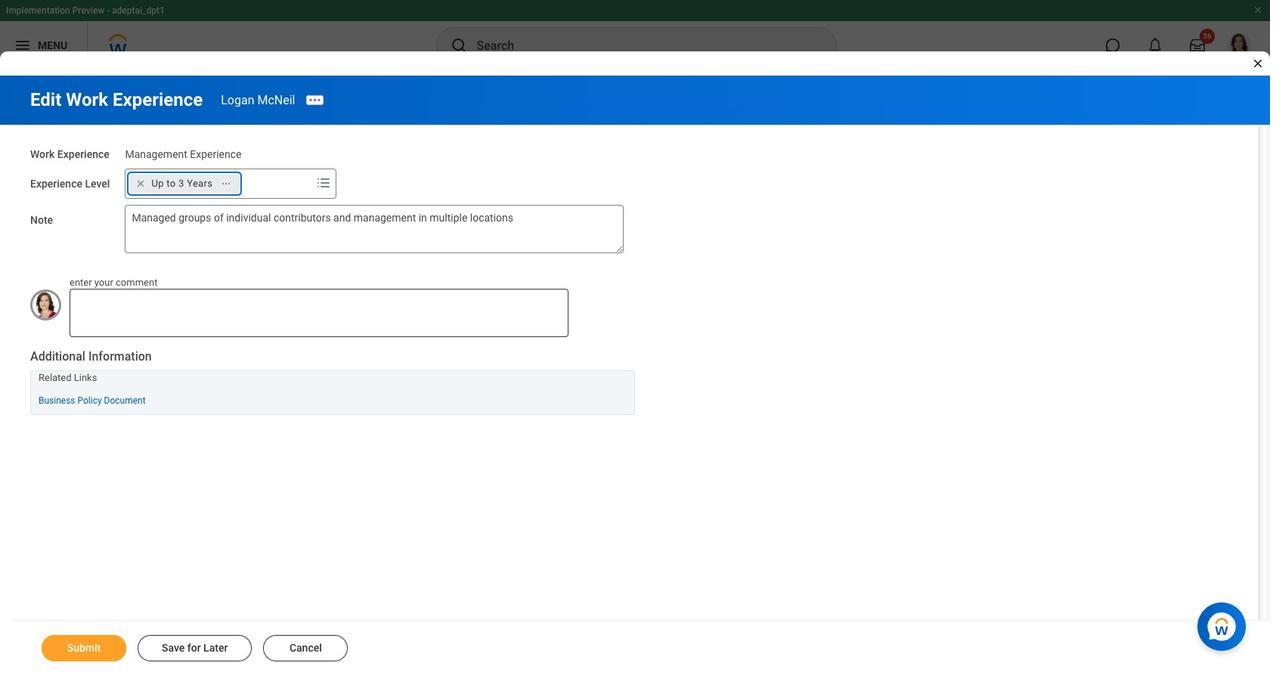Task type: vqa. For each thing, say whether or not it's contained in the screenshot.
Previous Page "icon"
no



Task type: locate. For each thing, give the bounding box(es) containing it.
experience
[[113, 89, 203, 110], [57, 148, 109, 160], [190, 148, 242, 160], [30, 177, 82, 190]]

1 horizontal spatial work
[[66, 89, 108, 110]]

search image
[[449, 36, 468, 54]]

note
[[30, 214, 53, 226]]

experience level
[[30, 177, 110, 190]]

related actions image
[[221, 178, 232, 189]]

logan mcneil element
[[221, 93, 295, 107]]

to
[[167, 177, 176, 189]]

0 vertical spatial work
[[66, 89, 108, 110]]

work right edit
[[66, 89, 108, 110]]

preview
[[72, 5, 104, 16]]

edit work experience main content
[[0, 76, 1270, 675]]

1 vertical spatial work
[[30, 148, 55, 160]]

adeptai_dpt1
[[112, 5, 165, 16]]

policy
[[77, 395, 102, 406]]

notifications large image
[[1148, 38, 1163, 53]]

logan
[[221, 93, 254, 107]]

Note text field
[[125, 205, 624, 253]]

up to 3 years, press delete to clear value. option
[[130, 174, 239, 193]]

enter your comment
[[70, 277, 158, 288]]

close edit work experience image
[[1252, 57, 1264, 70]]

profile logan mcneil element
[[1219, 29, 1261, 62]]

work
[[66, 89, 108, 110], [30, 148, 55, 160]]

business
[[39, 395, 75, 406]]

information
[[88, 349, 152, 364]]

edit work experience dialog
[[0, 0, 1270, 675]]

management experience
[[125, 148, 242, 160]]

additional information region
[[30, 349, 635, 415]]

0 horizontal spatial work
[[30, 148, 55, 160]]

work up experience level
[[30, 148, 55, 160]]

mcneil
[[257, 93, 295, 107]]

workday assistant region
[[1198, 597, 1252, 651]]

submit button
[[42, 635, 126, 662]]

3
[[178, 177, 184, 189]]

your
[[94, 277, 113, 288]]

work experience
[[30, 148, 109, 160]]

x small image
[[133, 176, 148, 191]]

management experience element
[[125, 145, 242, 160]]

edit
[[30, 89, 61, 110]]

for
[[187, 642, 201, 654]]

implementation preview -   adeptai_dpt1 banner
[[0, 0, 1270, 70]]

edit work experience
[[30, 89, 203, 110]]

action bar region
[[11, 620, 1270, 675]]

close environment banner image
[[1254, 5, 1263, 14]]



Task type: describe. For each thing, give the bounding box(es) containing it.
up
[[152, 177, 164, 189]]

inbox large image
[[1190, 38, 1205, 53]]

management
[[125, 148, 187, 160]]

logan mcneil
[[221, 93, 295, 107]]

document
[[104, 395, 146, 406]]

business policy document link
[[39, 392, 146, 406]]

cancel
[[289, 642, 322, 654]]

implementation preview -   adeptai_dpt1
[[6, 5, 165, 16]]

related
[[39, 372, 72, 383]]

-
[[107, 5, 110, 16]]

implementation
[[6, 5, 70, 16]]

save for later button
[[138, 635, 252, 662]]

later
[[203, 642, 228, 654]]

comment
[[116, 277, 158, 288]]

business policy document
[[39, 395, 146, 406]]

prompts image
[[315, 174, 333, 192]]

save
[[162, 642, 185, 654]]

experience up related actions image
[[190, 148, 242, 160]]

experience up experience level
[[57, 148, 109, 160]]

years
[[187, 177, 213, 189]]

cancel button
[[263, 635, 348, 662]]

up to 3 years element
[[152, 177, 213, 190]]

enter your comment text field
[[70, 289, 569, 337]]

submit
[[67, 642, 101, 654]]

level
[[85, 177, 110, 190]]

enter
[[70, 277, 92, 288]]

additional information
[[30, 349, 152, 364]]

save for later
[[162, 642, 228, 654]]

additional
[[30, 349, 85, 364]]

up to 3 years
[[152, 177, 213, 189]]

experience up 'management'
[[113, 89, 203, 110]]

employee's photo (logan mcneil) image
[[30, 290, 61, 321]]

experience down work experience
[[30, 177, 82, 190]]

links
[[74, 372, 97, 383]]

related links
[[39, 372, 97, 383]]



